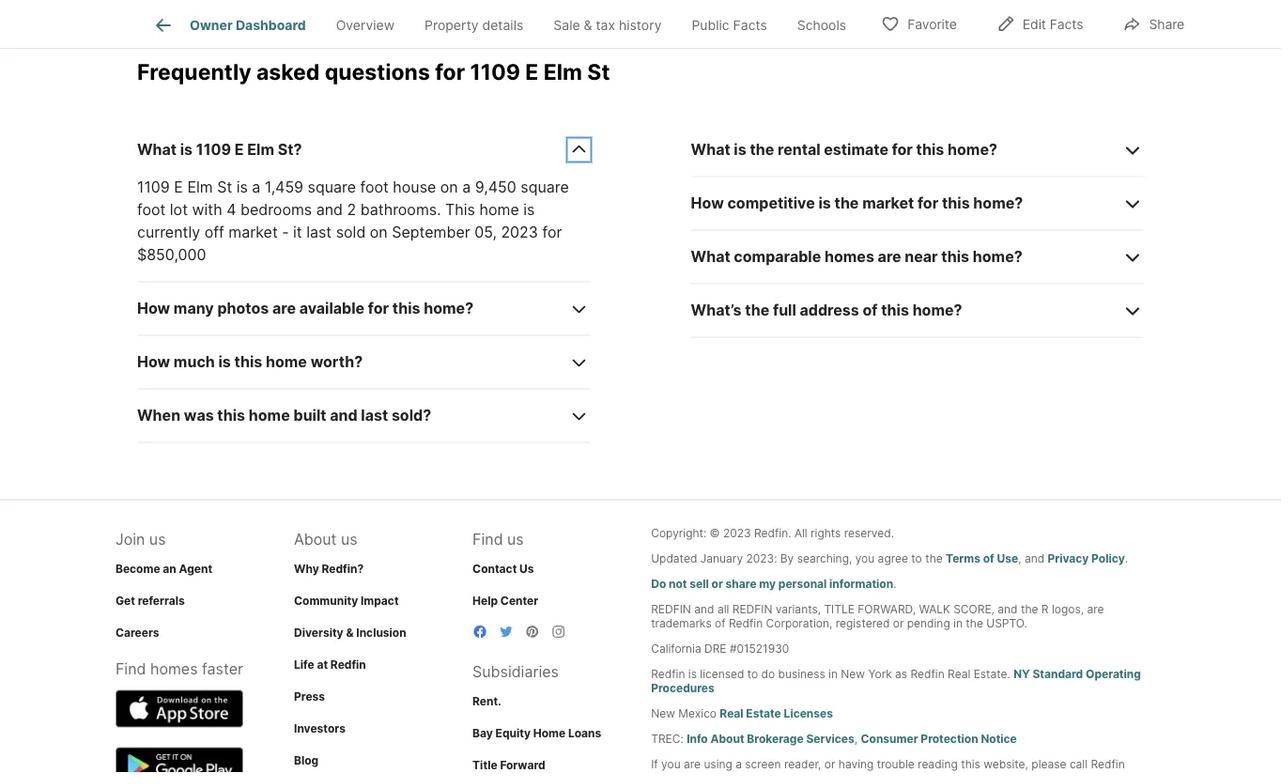Task type: locate. For each thing, give the bounding box(es) containing it.
are inside 'redfin and all redfin variants, title forward, walk score, and the r logos, are trademarks of redfin corporation, registered or pending in the uspto.'
[[1088, 603, 1105, 616]]

home
[[480, 200, 519, 219], [266, 353, 307, 371], [249, 406, 290, 425]]

0 horizontal spatial 1109
[[137, 178, 170, 196]]

0 vertical spatial .
[[1126, 552, 1129, 566]]

2023:
[[747, 552, 778, 566]]

contact us
[[473, 562, 534, 575]]

0 horizontal spatial st
[[217, 178, 232, 196]]

home inside this home is currently off market - it last sold on september 05, 2023 for $850,000
[[480, 200, 519, 219]]

find up contact
[[473, 530, 503, 549]]

3 us from the left
[[508, 530, 524, 549]]

elm left st?
[[247, 140, 274, 159]]

for inside if you are using a screen reader, or having trouble reading this website, please call redfin customer support for help at
[[753, 772, 767, 774]]

1 horizontal spatial at
[[797, 772, 807, 774]]

e down property details tab
[[526, 58, 539, 85]]

real left estate.
[[948, 668, 971, 681]]

last inside dropdown button
[[361, 406, 388, 425]]

1109 e elm st is a 1,459 square foot house on a 9,450 square foot lot with 4 bedrooms and 2 bathrooms.
[[137, 178, 569, 219]]

0 vertical spatial on
[[441, 178, 458, 196]]

1 horizontal spatial in
[[954, 617, 963, 630]]

,
[[1019, 552, 1022, 566], [855, 732, 858, 746]]

1 vertical spatial of
[[984, 552, 995, 566]]

do not sell or share my personal information .
[[651, 577, 897, 591]]

0 vertical spatial of
[[863, 301, 878, 319]]

how for how much is this home worth?
[[137, 353, 170, 371]]

0 horizontal spatial elm
[[187, 178, 213, 196]]

1109 up with
[[196, 140, 231, 159]]

licensed
[[700, 668, 745, 681]]

1 vertical spatial you
[[662, 758, 681, 771]]

0 vertical spatial market
[[863, 194, 915, 212]]

to right agree
[[912, 552, 923, 566]]

last right the it
[[307, 223, 332, 241]]

1 horizontal spatial square
[[521, 178, 569, 196]]

or down the "services" on the right bottom of the page
[[825, 758, 836, 771]]

rental
[[778, 140, 821, 159]]

9,450
[[475, 178, 517, 196]]

foot
[[360, 178, 389, 196], [137, 200, 166, 219]]

#01521930
[[730, 642, 790, 656]]

home
[[534, 726, 566, 740]]

2023 right © at right bottom
[[724, 527, 752, 540]]

homes inside dropdown button
[[825, 247, 875, 266]]

find us
[[473, 530, 524, 549]]

the left full
[[746, 301, 770, 319]]

about up the why
[[294, 530, 337, 549]]

1 horizontal spatial redfin
[[733, 603, 773, 616]]

are right photos
[[273, 299, 296, 317]]

sale & tax history
[[554, 17, 662, 33]]

1 redfin from the left
[[651, 603, 692, 616]]

2 vertical spatial e
[[174, 178, 183, 196]]

1 vertical spatial on
[[370, 223, 388, 241]]

1 horizontal spatial 1109
[[196, 140, 231, 159]]

foot up bathrooms.
[[360, 178, 389, 196]]

1 horizontal spatial find
[[473, 530, 503, 549]]

0 horizontal spatial find
[[116, 660, 146, 678]]

what comparable homes are near this home? button
[[691, 231, 1145, 284]]

many
[[174, 299, 214, 317]]

0 horizontal spatial last
[[307, 223, 332, 241]]

& for diversity
[[346, 626, 354, 639]]

community impact button
[[294, 594, 399, 607]]

1 horizontal spatial &
[[584, 17, 593, 33]]

or inside if you are using a screen reader, or having trouble reading this website, please call redfin customer support for help at
[[825, 758, 836, 771]]

2 vertical spatial 1109
[[137, 178, 170, 196]]

0 horizontal spatial real
[[720, 707, 744, 721]]

life
[[294, 658, 315, 671]]

on inside this home is currently off market - it last sold on september 05, 2023 for $850,000
[[370, 223, 388, 241]]

a
[[252, 178, 261, 196], [463, 178, 471, 196], [736, 758, 742, 771]]

on
[[441, 178, 458, 196], [370, 223, 388, 241]]

new left york
[[841, 668, 866, 681]]

1 horizontal spatial .
[[1126, 552, 1129, 566]]

2 vertical spatial or
[[825, 758, 836, 771]]

1109 inside '1109 e elm st is a 1,459 square foot house on a 9,450 square foot lot with 4 bedrooms and 2 bathrooms.'
[[137, 178, 170, 196]]

st down tax
[[588, 58, 610, 85]]

facts inside tab
[[734, 17, 768, 33]]

. down agree
[[894, 577, 897, 591]]

this inside "dropdown button"
[[917, 140, 945, 159]]

a up support at right bottom
[[736, 758, 742, 771]]

redfin.
[[755, 527, 792, 540]]

1 horizontal spatial facts
[[1050, 16, 1084, 32]]

and right built
[[330, 406, 358, 425]]

press
[[294, 690, 325, 703]]

a up this
[[463, 178, 471, 196]]

is inside '1109 e elm st is a 1,459 square foot house on a 9,450 square foot lot with 4 bedrooms and 2 bathrooms.'
[[237, 178, 248, 196]]

0 horizontal spatial about
[[294, 530, 337, 549]]

is up the procedures at bottom right
[[689, 668, 697, 681]]

home? for how many photos are available for this home?
[[424, 299, 474, 317]]

0 vertical spatial homes
[[825, 247, 875, 266]]

title forward
[[473, 758, 546, 772]]

2 redfin from the left
[[733, 603, 773, 616]]

lot
[[170, 200, 188, 219]]

0 horizontal spatial you
[[662, 758, 681, 771]]

0 horizontal spatial on
[[370, 223, 388, 241]]

currently
[[137, 223, 200, 241]]

1 vertical spatial elm
[[247, 140, 274, 159]]

what's the full address of this home?
[[691, 301, 963, 319]]

or right sell
[[712, 577, 724, 591]]

& inside tab
[[584, 17, 593, 33]]

last inside this home is currently off market - it last sold on september 05, 2023 for $850,000
[[307, 223, 332, 241]]

0 vertical spatial foot
[[360, 178, 389, 196]]

schools
[[798, 17, 847, 33]]

2 horizontal spatial or
[[894, 617, 904, 630]]

what for what is the rental estimate for this home?
[[691, 140, 731, 159]]

2 vertical spatial how
[[137, 353, 170, 371]]

for down what is the rental estimate for this home? "dropdown button"
[[918, 194, 939, 212]]

1 square from the left
[[308, 178, 356, 196]]

1 horizontal spatial homes
[[825, 247, 875, 266]]

. right privacy
[[1126, 552, 1129, 566]]

0 vertical spatial real
[[948, 668, 971, 681]]

this inside if you are using a screen reader, or having trouble reading this website, please call redfin customer support for help at
[[962, 758, 981, 771]]

1109 up lot
[[137, 178, 170, 196]]

screen
[[746, 758, 782, 771]]

as
[[896, 668, 908, 681]]

0 vertical spatial find
[[473, 530, 503, 549]]

home? inside dropdown button
[[424, 299, 474, 317]]

redfin instagram image
[[552, 624, 567, 639]]

agent
[[179, 562, 213, 575]]

and right use
[[1025, 552, 1045, 566]]

sale
[[554, 17, 580, 33]]

and
[[316, 200, 343, 219], [330, 406, 358, 425], [1025, 552, 1045, 566], [695, 603, 715, 616], [998, 603, 1018, 616]]

0 vertical spatial home
[[480, 200, 519, 219]]

what up what's
[[691, 247, 731, 266]]

notice
[[982, 732, 1018, 746]]

for down property
[[435, 58, 465, 85]]

how left many
[[137, 299, 170, 317]]

for down screen
[[753, 772, 767, 774]]

information
[[830, 577, 894, 591]]

is up bedrooms
[[237, 178, 248, 196]]

real
[[948, 668, 971, 681], [720, 707, 744, 721]]

1 vertical spatial home
[[266, 353, 307, 371]]

built
[[294, 406, 327, 425]]

diversity & inclusion
[[294, 626, 407, 639]]

details
[[483, 17, 524, 33]]

rent.
[[473, 694, 502, 708]]

how inside dropdown button
[[137, 299, 170, 317]]

for right 05,
[[543, 223, 562, 241]]

updated january 2023: by searching, you agree to the terms of use , and privacy policy .
[[651, 552, 1129, 566]]

0 horizontal spatial facts
[[734, 17, 768, 33]]

to left do
[[748, 668, 759, 681]]

0 vertical spatial last
[[307, 223, 332, 241]]

1 vertical spatial .
[[894, 577, 897, 591]]

0 horizontal spatial at
[[317, 658, 328, 671]]

2 horizontal spatial 1109
[[470, 58, 521, 85]]

market down what is the rental estimate for this home? "dropdown button"
[[863, 194, 915, 212]]

for right "available"
[[368, 299, 389, 317]]

is right this
[[524, 200, 535, 219]]

1 vertical spatial &
[[346, 626, 354, 639]]

us up us
[[508, 530, 524, 549]]

find down careers button
[[116, 660, 146, 678]]

comparable
[[734, 247, 822, 266]]

what is the rental estimate for this home?
[[691, 140, 998, 159]]

e up lot
[[174, 178, 183, 196]]

much
[[174, 353, 215, 371]]

get referrals
[[116, 594, 185, 607]]

are up customer
[[684, 758, 701, 771]]

real left estate
[[720, 707, 744, 721]]

on inside '1109 e elm st is a 1,459 square foot house on a 9,450 square foot lot with 4 bedrooms and 2 bathrooms.'
[[441, 178, 458, 196]]

what up lot
[[137, 140, 177, 159]]

about up using
[[711, 732, 745, 746]]

1 horizontal spatial new
[[841, 668, 866, 681]]

0 horizontal spatial 2023
[[501, 223, 539, 241]]

homes up download the redfin app on the apple app store image on the bottom left
[[150, 660, 198, 678]]

how left "much"
[[137, 353, 170, 371]]

tab list
[[137, 0, 877, 48]]

what's
[[691, 301, 742, 319]]

1 horizontal spatial e
[[235, 140, 244, 159]]

the down the what is the rental estimate for this home?
[[835, 194, 859, 212]]

help center button
[[473, 594, 539, 607]]

us up "redfin?" at the left of page
[[341, 530, 358, 549]]

policy
[[1092, 552, 1126, 566]]

at
[[317, 658, 328, 671], [797, 772, 807, 774]]

home? inside "dropdown button"
[[948, 140, 998, 159]]

blog
[[294, 754, 319, 767]]

square up 2
[[308, 178, 356, 196]]

& right diversity
[[346, 626, 354, 639]]

why redfin?
[[294, 562, 364, 575]]

is up lot
[[180, 140, 193, 159]]

with
[[192, 200, 222, 219]]

0 horizontal spatial foot
[[137, 200, 166, 219]]

1 vertical spatial to
[[748, 668, 759, 681]]

1 vertical spatial in
[[829, 668, 838, 681]]

us for join us
[[149, 530, 166, 549]]

this right was
[[217, 406, 245, 425]]

home left built
[[249, 406, 290, 425]]

market down 4
[[229, 223, 278, 241]]

website,
[[984, 758, 1029, 771]]

on up this
[[441, 178, 458, 196]]

was
[[184, 406, 214, 425]]

are
[[878, 247, 902, 266], [273, 299, 296, 317], [1088, 603, 1105, 616], [684, 758, 701, 771]]

1 horizontal spatial last
[[361, 406, 388, 425]]

, left privacy
[[1019, 552, 1022, 566]]

redfin pinterest image
[[525, 624, 541, 639]]

you up customer
[[662, 758, 681, 771]]

home left the worth?
[[266, 353, 307, 371]]

foot left lot
[[137, 200, 166, 219]]

in right business
[[829, 668, 838, 681]]

0 vertical spatial you
[[856, 552, 875, 566]]

york
[[869, 668, 893, 681]]

and left 2
[[316, 200, 343, 219]]

mexico
[[679, 707, 717, 721]]

1 vertical spatial or
[[894, 617, 904, 630]]

0 horizontal spatial &
[[346, 626, 354, 639]]

0 horizontal spatial us
[[149, 530, 166, 549]]

new up the trec:
[[651, 707, 676, 721]]

redfin down diversity & inclusion button
[[331, 658, 366, 671]]

1 horizontal spatial us
[[341, 530, 358, 549]]

what up competitive
[[691, 140, 731, 159]]

0 vertical spatial &
[[584, 17, 593, 33]]

public
[[692, 17, 730, 33]]

1 vertical spatial last
[[361, 406, 388, 425]]

1 vertical spatial 1109
[[196, 140, 231, 159]]

0 horizontal spatial of
[[715, 617, 726, 630]]

a left 1,459
[[252, 178, 261, 196]]

this up how much is this home worth? dropdown button
[[393, 299, 421, 317]]

$850,000
[[137, 246, 206, 264]]

1 horizontal spatial foot
[[360, 178, 389, 196]]

0 horizontal spatial to
[[748, 668, 759, 681]]

the inside "how competitive is the market for this home?" dropdown button
[[835, 194, 859, 212]]

e left st?
[[235, 140, 244, 159]]

are inside if you are using a screen reader, or having trouble reading this website, please call redfin customer support for help at
[[684, 758, 701, 771]]

the down 'score,'
[[966, 617, 984, 630]]

new
[[841, 668, 866, 681], [651, 707, 676, 721]]

and left all
[[695, 603, 715, 616]]

1 horizontal spatial real
[[948, 668, 971, 681]]

a inside if you are using a screen reader, or having trouble reading this website, please call redfin customer support for help at
[[736, 758, 742, 771]]

redfin up the 'trademarks'
[[651, 603, 692, 616]]

for inside "how competitive is the market for this home?" dropdown button
[[918, 194, 939, 212]]

2 vertical spatial elm
[[187, 178, 213, 196]]

0 vertical spatial e
[[526, 58, 539, 85]]

is left rental
[[734, 140, 747, 159]]

forward,
[[858, 603, 916, 616]]

what inside dropdown button
[[691, 247, 731, 266]]

public facts tab
[[677, 3, 783, 48]]

title
[[473, 758, 498, 772]]

bay equity home loans button
[[473, 726, 602, 740]]

at down 'reader,'
[[797, 772, 807, 774]]

0 vertical spatial how
[[691, 194, 724, 212]]

1 vertical spatial ,
[[855, 732, 858, 746]]

history
[[619, 17, 662, 33]]

how left competitive
[[691, 194, 724, 212]]

1 us from the left
[[149, 530, 166, 549]]

services
[[807, 732, 855, 746]]

of left use
[[984, 552, 995, 566]]

and inside '1109 e elm st is a 1,459 square foot house on a 9,450 square foot lot with 4 bedrooms and 2 bathrooms.'
[[316, 200, 343, 219]]

press button
[[294, 690, 325, 703]]

owner dashboard link
[[152, 14, 306, 37]]

are right logos,
[[1088, 603, 1105, 616]]

and inside dropdown button
[[330, 406, 358, 425]]

are left the near
[[878, 247, 902, 266]]

off
[[205, 223, 224, 241]]

careers button
[[116, 626, 159, 639]]

, up "having" on the right
[[855, 732, 858, 746]]

tab list containing owner dashboard
[[137, 0, 877, 48]]

sold?
[[392, 406, 432, 425]]

e inside '1109 e elm st is a 1,459 square foot house on a 9,450 square foot lot with 4 bedrooms and 2 bathrooms.'
[[174, 178, 183, 196]]

1 vertical spatial new
[[651, 707, 676, 721]]

redfin twitter image
[[499, 624, 514, 639]]

0 horizontal spatial square
[[308, 178, 356, 196]]

2 vertical spatial of
[[715, 617, 726, 630]]

2 vertical spatial home
[[249, 406, 290, 425]]

2023
[[501, 223, 539, 241], [724, 527, 752, 540]]

find homes faster
[[116, 660, 243, 678]]

0 vertical spatial in
[[954, 617, 963, 630]]

what for what comparable homes are near this home?
[[691, 247, 731, 266]]

0 horizontal spatial e
[[174, 178, 183, 196]]

competitive
[[728, 194, 816, 212]]

property
[[425, 17, 479, 33]]

in down 'score,'
[[954, 617, 963, 630]]

are inside dropdown button
[[273, 299, 296, 317]]

2 us from the left
[[341, 530, 358, 549]]

0 vertical spatial new
[[841, 668, 866, 681]]

you
[[856, 552, 875, 566], [662, 758, 681, 771]]

facts inside button
[[1050, 16, 1084, 32]]

1,459
[[265, 178, 304, 196]]

what is 1109 e elm st? button
[[137, 123, 591, 176]]

elm up with
[[187, 178, 213, 196]]

1 vertical spatial market
[[229, 223, 278, 241]]

elm inside '1109 e elm st is a 1,459 square foot house on a 9,450 square foot lot with 4 bedrooms and 2 bathrooms.'
[[187, 178, 213, 196]]

facts right public
[[734, 17, 768, 33]]

this right the near
[[942, 247, 970, 266]]

diversity & inclusion button
[[294, 626, 407, 639]]

0 vertical spatial 2023
[[501, 223, 539, 241]]

redfin right call
[[1092, 758, 1126, 771]]

on right sold
[[370, 223, 388, 241]]

in
[[954, 617, 963, 630], [829, 668, 838, 681]]

1 vertical spatial how
[[137, 299, 170, 317]]

property details
[[425, 17, 524, 33]]

on for a
[[441, 178, 458, 196]]

1 horizontal spatial market
[[863, 194, 915, 212]]

or down 'forward,'
[[894, 617, 904, 630]]

& left tax
[[584, 17, 593, 33]]

home down "9,450"
[[480, 200, 519, 219]]

tax
[[596, 17, 616, 33]]

square right "9,450"
[[521, 178, 569, 196]]

2023 right 05,
[[501, 223, 539, 241]]

0 horizontal spatial redfin
[[651, 603, 692, 616]]

at right the life
[[317, 658, 328, 671]]

favorite
[[908, 16, 957, 32]]

to
[[912, 552, 923, 566], [748, 668, 759, 681]]

this up "how competitive is the market for this home?" dropdown button
[[917, 140, 945, 159]]

1 horizontal spatial st
[[588, 58, 610, 85]]

last left the sold? at the bottom left of page
[[361, 406, 388, 425]]

what inside "dropdown button"
[[691, 140, 731, 159]]

1 vertical spatial e
[[235, 140, 244, 159]]

0 vertical spatial about
[[294, 530, 337, 549]]

1 horizontal spatial or
[[825, 758, 836, 771]]

how many photos are available for this home?
[[137, 299, 474, 317]]

1 horizontal spatial of
[[863, 301, 878, 319]]

0 vertical spatial to
[[912, 552, 923, 566]]

this down what comparable homes are near this home? dropdown button
[[882, 301, 910, 319]]

market inside this home is currently off market - it last sold on september 05, 2023 for $850,000
[[229, 223, 278, 241]]

redfin down all
[[729, 617, 763, 630]]

1 vertical spatial 2023
[[724, 527, 752, 540]]

for right estimate
[[893, 140, 913, 159]]

what inside dropdown button
[[137, 140, 177, 159]]



Task type: describe. For each thing, give the bounding box(es) containing it.
0 vertical spatial st
[[588, 58, 610, 85]]

score,
[[954, 603, 995, 616]]

find for find homes faster
[[116, 660, 146, 678]]

0 vertical spatial 1109
[[470, 58, 521, 85]]

an
[[163, 562, 177, 575]]

1 horizontal spatial ,
[[1019, 552, 1022, 566]]

pending
[[908, 617, 951, 630]]

ny standard operating procedures link
[[651, 668, 1142, 695]]

reading
[[918, 758, 958, 771]]

brokerage
[[748, 732, 804, 746]]

home? for how competitive is the market for this home?
[[974, 194, 1024, 212]]

is inside dropdown button
[[180, 140, 193, 159]]

protection
[[921, 732, 979, 746]]

4
[[227, 200, 236, 219]]

1 horizontal spatial you
[[856, 552, 875, 566]]

1109 inside what is 1109 e elm st? dropdown button
[[196, 140, 231, 159]]

0 horizontal spatial homes
[[150, 660, 198, 678]]

for inside this home is currently off market - it last sold on september 05, 2023 for $850,000
[[543, 223, 562, 241]]

sale & tax history tab
[[539, 3, 677, 48]]

in inside 'redfin and all redfin variants, title forward, walk score, and the r logos, are trademarks of redfin corporation, registered or pending in the uspto.'
[[954, 617, 963, 630]]

at inside if you are using a screen reader, or having trouble reading this website, please call redfin customer support for help at
[[797, 772, 807, 774]]

e inside dropdown button
[[235, 140, 244, 159]]

2023 inside this home is currently off market - it last sold on september 05, 2023 for $850,000
[[501, 223, 539, 241]]

1 horizontal spatial about
[[711, 732, 745, 746]]

and up "uspto."
[[998, 603, 1018, 616]]

customer
[[651, 772, 703, 774]]

& for sale
[[584, 17, 593, 33]]

redfin and all redfin variants, title forward, walk score, and the r logos, are trademarks of redfin corporation, registered or pending in the uspto.
[[651, 603, 1105, 630]]

how competitive is the market for this home?
[[691, 194, 1024, 212]]

for inside how many photos are available for this home? dropdown button
[[368, 299, 389, 317]]

edit facts button
[[981, 4, 1100, 43]]

the inside what is the rental estimate for this home? "dropdown button"
[[750, 140, 775, 159]]

public facts
[[692, 17, 768, 33]]

how many photos are available for this home? button
[[137, 282, 591, 336]]

loans
[[569, 726, 602, 740]]

uspto.
[[987, 617, 1028, 630]]

you inside if you are using a screen reader, or having trouble reading this website, please call redfin customer support for help at
[[662, 758, 681, 771]]

2 horizontal spatial e
[[526, 58, 539, 85]]

center
[[501, 594, 539, 607]]

do
[[651, 577, 667, 591]]

photos
[[218, 299, 269, 317]]

0 vertical spatial or
[[712, 577, 724, 591]]

worth?
[[311, 353, 363, 371]]

05,
[[475, 223, 497, 241]]

1 horizontal spatial 2023
[[724, 527, 752, 540]]

download the redfin app from the google play store image
[[116, 747, 243, 774]]

this inside dropdown button
[[393, 299, 421, 317]]

ny standard operating procedures
[[651, 668, 1142, 695]]

registered
[[836, 617, 890, 630]]

2 horizontal spatial elm
[[544, 58, 583, 85]]

is right competitive
[[819, 194, 832, 212]]

reserved.
[[845, 527, 895, 540]]

searching,
[[798, 552, 853, 566]]

share
[[1150, 16, 1185, 32]]

ny
[[1014, 668, 1031, 681]]

redfin facebook image
[[473, 624, 488, 639]]

by
[[781, 552, 794, 566]]

how for how many photos are available for this home?
[[137, 299, 170, 317]]

get
[[116, 594, 135, 607]]

copyright: © 2023 redfin. all rights reserved.
[[651, 527, 895, 540]]

1 vertical spatial foot
[[137, 200, 166, 219]]

for inside what is the rental estimate for this home? "dropdown button"
[[893, 140, 913, 159]]

what is 1109 e elm st?
[[137, 140, 302, 159]]

trec:
[[651, 732, 684, 746]]

find for find us
[[473, 530, 503, 549]]

0 horizontal spatial in
[[829, 668, 838, 681]]

use
[[998, 552, 1019, 566]]

share button
[[1108, 4, 1201, 43]]

this down photos
[[235, 353, 262, 371]]

when was this home built and last sold? button
[[137, 389, 591, 443]]

this
[[446, 200, 476, 219]]

schools tab
[[783, 3, 862, 48]]

become an agent button
[[116, 562, 213, 575]]

please
[[1032, 758, 1067, 771]]

redfin is licensed to do business in new york as redfin real estate.
[[651, 668, 1014, 681]]

or inside 'redfin and all redfin variants, title forward, walk score, and the r logos, are trademarks of redfin corporation, registered or pending in the uspto.'
[[894, 617, 904, 630]]

redfin up the procedures at bottom right
[[651, 668, 686, 681]]

2 horizontal spatial of
[[984, 552, 995, 566]]

st inside '1109 e elm st is a 1,459 square foot house on a 9,450 square foot lot with 4 bedrooms and 2 bathrooms.'
[[217, 178, 232, 196]]

2
[[347, 200, 356, 219]]

is right "much"
[[219, 353, 231, 371]]

overview tab
[[321, 3, 410, 48]]

do
[[762, 668, 776, 681]]

of inside 'redfin and all redfin variants, title forward, walk score, and the r logos, are trademarks of redfin corporation, registered or pending in the uspto.'
[[715, 617, 726, 630]]

when
[[137, 406, 181, 425]]

this down what is the rental estimate for this home? "dropdown button"
[[943, 194, 971, 212]]

life at redfin
[[294, 658, 366, 671]]

title
[[825, 603, 855, 616]]

overview
[[336, 17, 395, 33]]

all
[[795, 527, 808, 540]]

logos,
[[1053, 603, 1085, 616]]

what comparable homes are near this home?
[[691, 247, 1023, 266]]

1 vertical spatial real
[[720, 707, 744, 721]]

community
[[294, 594, 358, 607]]

terms
[[947, 552, 981, 566]]

info about brokerage services link
[[687, 732, 855, 746]]

available
[[300, 299, 365, 317]]

community impact
[[294, 594, 399, 607]]

is inside this home is currently off market - it last sold on september 05, 2023 for $850,000
[[524, 200, 535, 219]]

us for about us
[[341, 530, 358, 549]]

careers
[[116, 626, 159, 639]]

the left "r"
[[1022, 603, 1039, 616]]

the inside what's the full address of this home? dropdown button
[[746, 301, 770, 319]]

dashboard
[[236, 17, 306, 33]]

download the redfin app on the apple app store image
[[116, 690, 243, 728]]

info
[[687, 732, 708, 746]]

property details tab
[[410, 3, 539, 48]]

full
[[773, 301, 797, 319]]

why redfin? button
[[294, 562, 364, 575]]

1 horizontal spatial a
[[463, 178, 471, 196]]

join us
[[116, 530, 166, 549]]

blog button
[[294, 754, 319, 767]]

redfin right as
[[911, 668, 945, 681]]

life at redfin button
[[294, 658, 366, 671]]

what for what is 1109 e elm st?
[[137, 140, 177, 159]]

0 horizontal spatial a
[[252, 178, 261, 196]]

estate
[[747, 707, 782, 721]]

facts for edit facts
[[1050, 16, 1084, 32]]

become
[[116, 562, 160, 575]]

updated
[[651, 552, 698, 566]]

elm inside dropdown button
[[247, 140, 274, 159]]

how for how competitive is the market for this home?
[[691, 194, 724, 212]]

0 horizontal spatial .
[[894, 577, 897, 591]]

trademarks
[[651, 617, 712, 630]]

©
[[710, 527, 720, 540]]

if you are using a screen reader, or having trouble reading this website, please call redfin customer support for help at
[[651, 758, 1126, 774]]

the left terms
[[926, 552, 943, 566]]

what is the rental estimate for this home? button
[[691, 123, 1145, 177]]

edit
[[1023, 16, 1047, 32]]

about us
[[294, 530, 358, 549]]

if
[[651, 758, 659, 771]]

impact
[[361, 594, 399, 607]]

us for find us
[[508, 530, 524, 549]]

redfin inside 'redfin and all redfin variants, title forward, walk score, and the r logos, are trademarks of redfin corporation, registered or pending in the uspto.'
[[729, 617, 763, 630]]

get referrals button
[[116, 594, 185, 607]]

0 vertical spatial at
[[317, 658, 328, 671]]

investors button
[[294, 722, 346, 735]]

market inside dropdown button
[[863, 194, 915, 212]]

business
[[779, 668, 826, 681]]

2 square from the left
[[521, 178, 569, 196]]

are inside dropdown button
[[878, 247, 902, 266]]

my
[[760, 577, 776, 591]]

new mexico real estate licenses
[[651, 707, 834, 721]]

contact
[[473, 562, 517, 575]]

on for september
[[370, 223, 388, 241]]

of inside dropdown button
[[863, 301, 878, 319]]

0 horizontal spatial ,
[[855, 732, 858, 746]]

is inside "dropdown button"
[[734, 140, 747, 159]]

redfin inside if you are using a screen reader, or having trouble reading this website, please call redfin customer support for help at
[[1092, 758, 1126, 771]]

facts for public facts
[[734, 17, 768, 33]]

0 horizontal spatial new
[[651, 707, 676, 721]]

frequently
[[137, 58, 252, 85]]

questions
[[325, 58, 430, 85]]

agree
[[878, 552, 909, 566]]

home? for what is the rental estimate for this home?
[[948, 140, 998, 159]]

us
[[520, 562, 534, 575]]



Task type: vqa. For each thing, say whether or not it's contained in the screenshot.
the bottommost 11 Units
no



